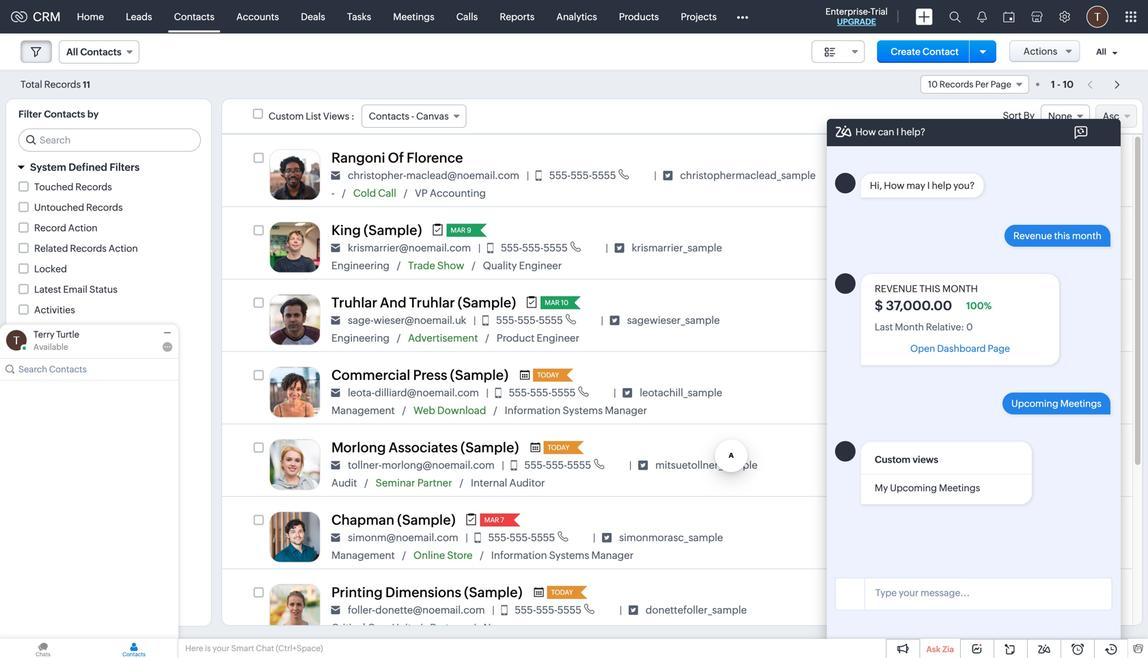 Task type: vqa. For each thing, say whether or not it's contained in the screenshot.
module in the button
no



Task type: locate. For each thing, give the bounding box(es) containing it.
1 vertical spatial mar
[[545, 299, 560, 307]]

2 vertical spatial -
[[332, 187, 335, 199]]

records for 10
[[940, 79, 974, 90]]

0 vertical spatial mar 8, 2024 07:19 am
[[921, 246, 1011, 256]]

engineer for truhlar and truhlar (sample)
[[537, 332, 580, 344]]

8, for donettefoller_sample
[[939, 608, 947, 618]]

mar 7 link
[[480, 514, 508, 527]]

(sample) up simonm@noemail.com
[[397, 512, 456, 528]]

1 ruby from the top
[[921, 305, 946, 317]]

foller-donette@noemail.com link
[[348, 604, 485, 616]]

07:19 for morlong associates (sample)
[[972, 463, 995, 473]]

(sample) up internal
[[461, 440, 519, 456]]

contacts up 11
[[80, 46, 122, 57]]

information
[[505, 405, 561, 417], [491, 550, 547, 562]]

record action
[[34, 223, 98, 233]]

0 horizontal spatial action
[[68, 223, 98, 233]]

anderson right views
[[948, 450, 996, 462]]

today link for printing dimensions (sample)
[[547, 586, 575, 599]]

11
[[83, 80, 90, 90]]

0 vertical spatial -
[[1058, 79, 1061, 90]]

icon_mail image down rangoni
[[331, 171, 340, 180]]

deals down the terry at the left of page
[[34, 346, 59, 357]]

products
[[619, 11, 659, 22]]

1 anderson from the top
[[948, 305, 996, 317]]

views
[[323, 111, 350, 122]]

0 vertical spatial custom
[[269, 111, 304, 122]]

help?
[[901, 126, 926, 137]]

all up total records 11
[[66, 46, 78, 57]]

records down touched records
[[86, 202, 123, 213]]

4 icon_mail image from the top
[[331, 388, 340, 398]]

mar down open
[[921, 391, 937, 401]]

engineering
[[332, 260, 390, 272], [332, 332, 390, 344]]

5555 for commercial press (sample)
[[552, 387, 576, 399]]

and
[[380, 295, 407, 311]]

0 vertical spatial engineer
[[519, 260, 562, 272]]

2024 for christophermaclead_sample
[[949, 173, 970, 183]]

1 engineering from the top
[[332, 260, 390, 272]]

am inside orlando gary mar 8, 2024 09:16 am
[[998, 173, 1012, 183]]

i right may
[[928, 180, 930, 191]]

0 horizontal spatial all
[[66, 46, 78, 57]]

All Contacts field
[[59, 40, 139, 64]]

records left 11
[[44, 79, 81, 90]]

size image
[[825, 46, 836, 58]]

4 canvas profile image image from the top
[[269, 367, 321, 418]]

touched records
[[34, 182, 112, 192]]

0 vertical spatial canvas image
[[892, 307, 916, 331]]

icon_twitter image for morlong associates (sample)
[[639, 461, 648, 470]]

-
[[1058, 79, 1061, 90], [412, 111, 414, 122], [332, 187, 335, 199]]

anderson up the zia
[[948, 595, 996, 607]]

show
[[437, 260, 465, 272]]

engineering down sage-
[[332, 332, 390, 344]]

management down chapman
[[332, 550, 395, 562]]

8, left 0 on the right of the page
[[939, 318, 947, 328]]

king (sample) link
[[332, 223, 422, 238]]

icon_mail image left sage-
[[331, 316, 340, 325]]

mar inside mar 7 link
[[485, 516, 499, 524]]

3 2024 from the top
[[949, 318, 970, 328]]

555-555-5555 for chapman (sample)
[[488, 532, 555, 544]]

- right 1
[[1058, 79, 1061, 90]]

1 mar 8, 2024 07:19 am from the top
[[921, 246, 1011, 256]]

icon_mail image left leota-
[[331, 388, 340, 398]]

2 2024 from the top
[[949, 246, 970, 256]]

0 horizontal spatial i
[[897, 126, 899, 137]]

4 8, from the top
[[939, 391, 947, 401]]

07:19 down dashboard
[[972, 391, 995, 401]]

1 vertical spatial how
[[884, 180, 905, 191]]

truhlar up sage-
[[332, 295, 377, 311]]

1 vertical spatial anderson
[[948, 450, 996, 462]]

information systems manager for commercial press (sample)
[[505, 405, 647, 417]]

orlando gary mar 8, 2024 09:16 am
[[921, 160, 1012, 183]]

this
[[1055, 230, 1071, 241]]

/ down donette@noemail.com
[[473, 623, 476, 634]]

today link for morlong associates (sample)
[[544, 441, 572, 454]]

icon_twitter image
[[663, 171, 673, 180], [615, 243, 625, 253], [610, 316, 620, 325], [623, 388, 632, 398], [639, 461, 648, 470], [602, 533, 612, 543], [629, 606, 638, 615]]

7 canvas profile image image from the top
[[269, 584, 321, 636]]

3 canvas image from the top
[[892, 597, 916, 621]]

0 vertical spatial ruby anderson mar 8, 2024 07:19 am
[[921, 305, 1011, 328]]

07:19 for truhlar and truhlar (sample)
[[972, 318, 995, 328]]

email
[[63, 284, 87, 295]]

icon_mail image for morlong associates (sample)
[[331, 461, 340, 470]]

enterprise-
[[826, 6, 871, 17]]

mar 10
[[545, 299, 569, 307]]

mar up ask at the bottom right
[[921, 608, 937, 618]]

mar down 'orlando'
[[921, 173, 937, 183]]

canvas
[[416, 111, 449, 122]]

None field
[[1041, 105, 1090, 128]]

07:19 down 100%
[[972, 318, 995, 328]]

2 canvas image from the top
[[892, 452, 916, 476]]

touched
[[34, 182, 73, 192]]

contacts inside contacts - canvas field
[[369, 111, 410, 122]]

engineer down mar 10 link
[[537, 332, 580, 344]]

1 vertical spatial mar 8, 2024 07:19 am
[[921, 391, 1011, 401]]

5 07:19 from the top
[[972, 608, 995, 618]]

deal
[[34, 366, 54, 377]]

07:19 down type your message... text field
[[972, 608, 995, 618]]

3 ruby anderson mar 8, 2024 07:19 am from the top
[[921, 595, 1011, 618]]

1 vertical spatial canvas image
[[892, 452, 916, 476]]

manager down simonmorasc_sample
[[592, 550, 634, 562]]

donette@noemail.com
[[375, 604, 485, 616]]

0 vertical spatial information
[[505, 405, 561, 417]]

10 records per page
[[928, 79, 1012, 90]]

all down profile element
[[1097, 47, 1107, 57]]

2 engineering from the top
[[332, 332, 390, 344]]

2024 for donettefoller_sample
[[949, 608, 970, 618]]

1 vertical spatial manager
[[592, 550, 634, 562]]

1 07:19 from the top
[[972, 246, 995, 256]]

0 vertical spatial information systems manager
[[505, 405, 647, 417]]

10 Records Per Page field
[[921, 75, 1030, 94]]

last
[[875, 322, 893, 333]]

mar for and
[[545, 299, 560, 307]]

icon_mail image for commercial press (sample)
[[331, 388, 340, 398]]

search element
[[941, 0, 970, 34]]

by
[[1024, 110, 1035, 121]]

anderson up 0 on the right of the page
[[948, 305, 996, 317]]

1 vertical spatial custom
[[875, 454, 911, 465]]

0 vertical spatial engineering
[[332, 260, 390, 272]]

9
[[467, 226, 471, 234]]

mar 8, 2024 07:19 am down dashboard
[[921, 391, 1011, 401]]

555-555-5555 for printing dimensions (sample)
[[515, 604, 582, 616]]

2 canvas profile image image from the top
[[269, 222, 321, 273]]

ruby anderson mar 8, 2024 07:19 am for printing dimensions (sample)
[[921, 595, 1011, 618]]

systems for commercial press (sample)
[[563, 405, 603, 417]]

:
[[351, 111, 355, 122]]

icon_mail image for truhlar and truhlar (sample)
[[331, 316, 340, 325]]

mar down 37,000.00
[[921, 318, 937, 328]]

krismarrier_sample
[[632, 242, 723, 254]]

hi, how may i help you?
[[870, 180, 975, 191]]

2 vertical spatial anderson
[[948, 595, 996, 607]]

zia
[[943, 645, 954, 654]]

5555 for morlong associates (sample)
[[567, 459, 592, 471]]

engineering down king
[[332, 260, 390, 272]]

1 mar from the top
[[921, 173, 937, 183]]

2 management from the top
[[332, 550, 395, 562]]

1 vertical spatial systems
[[549, 550, 590, 562]]

- left 'cold'
[[332, 187, 335, 199]]

1 vertical spatial engineering
[[332, 332, 390, 344]]

engineering for truhlar
[[332, 332, 390, 344]]

2 vertical spatial today
[[551, 589, 573, 597]]

contacts right :
[[369, 111, 410, 122]]

0 vertical spatial deals
[[301, 11, 325, 22]]

icon_mail image left foller-
[[331, 606, 340, 615]]

how left can
[[856, 126, 876, 137]]

custom left list
[[269, 111, 304, 122]]

today for commercial press (sample)
[[537, 371, 559, 379]]

1 canvas image from the top
[[892, 307, 916, 331]]

last month relative: 0
[[875, 322, 973, 333]]

chapman (sample)
[[332, 512, 456, 528]]

month
[[895, 322, 924, 333]]

icon_twitter image for truhlar and truhlar (sample)
[[610, 316, 620, 325]]

icon_mobile image for commercial press (sample)
[[495, 388, 502, 398]]

2 ruby from the top
[[921, 450, 946, 462]]

6 icon_mail image from the top
[[331, 533, 340, 543]]

icon_mobile image for truhlar and truhlar (sample)
[[483, 315, 489, 326]]

10
[[1063, 79, 1074, 90], [928, 79, 938, 90], [561, 299, 569, 307]]

5555 for truhlar and truhlar (sample)
[[539, 314, 563, 326]]

records down defined at the top left
[[75, 182, 112, 192]]

1 vertical spatial information
[[491, 550, 547, 562]]

1 ruby anderson mar 8, 2024 07:19 am from the top
[[921, 305, 1011, 328]]

records down record action at top left
[[70, 243, 107, 254]]

icon_mail image up audit
[[331, 461, 340, 470]]

ruby anderson mar 8, 2024 07:19 am up the zia
[[921, 595, 1011, 618]]

system
[[30, 161, 66, 173]]

2 vertical spatial today link
[[547, 586, 575, 599]]

5 icon_mail image from the top
[[331, 461, 340, 470]]

3 canvas profile image image from the top
[[269, 294, 321, 346]]

2 anderson from the top
[[948, 450, 996, 462]]

information systems manager
[[505, 405, 647, 417], [491, 550, 634, 562]]

8, up this
[[939, 246, 947, 256]]

advertisement
[[408, 332, 478, 344]]

0 vertical spatial page
[[991, 79, 1012, 90]]

contacts image
[[91, 639, 177, 658]]

2 07:19 from the top
[[972, 318, 995, 328]]

8, for christophermaclead_sample
[[939, 173, 947, 183]]

2024 inside orlando gary mar 8, 2024 09:16 am
[[949, 173, 970, 183]]

custom for custom list views :
[[269, 111, 304, 122]]

2 mar from the top
[[921, 246, 937, 256]]

am for mitsuetollner_sample
[[997, 463, 1011, 473]]

page right dashboard
[[988, 343, 1011, 354]]

0 vertical spatial upcoming
[[1012, 398, 1059, 409]]

how right hi,
[[884, 180, 905, 191]]

4 07:19 from the top
[[972, 463, 995, 473]]

online
[[414, 550, 445, 562]]

mar 8, 2024 07:19 am up month
[[921, 246, 1011, 256]]

8, inside orlando gary mar 8, 2024 09:16 am
[[939, 173, 947, 183]]

2024 right views
[[949, 463, 970, 473]]

calendar image
[[1004, 11, 1015, 22]]

morlong@noemail.com
[[382, 459, 495, 471]]

mar 8, 2024 07:19 am for king (sample)
[[921, 246, 1011, 256]]

3 mar from the top
[[921, 318, 937, 328]]

records for related
[[70, 243, 107, 254]]

mar inside mar 10 link
[[545, 299, 560, 307]]

mar for christophermaclead_sample
[[921, 173, 937, 183]]

projects link
[[670, 0, 728, 33]]

Search Contacts text field
[[18, 359, 161, 380]]

1 vertical spatial action
[[109, 243, 138, 254]]

0 horizontal spatial 10
[[561, 299, 569, 307]]

1 horizontal spatial truhlar
[[409, 295, 455, 311]]

2 ruby anderson mar 8, 2024 07:19 am from the top
[[921, 450, 1011, 473]]

i right can
[[897, 126, 899, 137]]

1 horizontal spatial i
[[928, 180, 930, 191]]

3 07:19 from the top
[[972, 391, 995, 401]]

555-555-5555 for morlong associates (sample)
[[525, 459, 592, 471]]

/ right partner
[[460, 478, 463, 489]]

mar
[[921, 173, 937, 183], [921, 246, 937, 256], [921, 318, 937, 328], [921, 391, 937, 401], [921, 463, 937, 473], [921, 608, 937, 618]]

2 vertical spatial mar
[[485, 516, 499, 524]]

2024 up month
[[949, 246, 970, 256]]

ruby anderson mar 8, 2024 07:19 am up my upcoming meetings
[[921, 450, 1011, 473]]

mar 10 link
[[541, 296, 569, 309]]

07:19 up month
[[972, 246, 995, 256]]

0 horizontal spatial mar
[[451, 226, 466, 234]]

0 horizontal spatial custom
[[269, 111, 304, 122]]

2 horizontal spatial mar
[[545, 299, 560, 307]]

/ down tollner-
[[365, 478, 368, 489]]

1 horizontal spatial custom
[[875, 454, 911, 465]]

7 icon_mail image from the top
[[331, 606, 340, 615]]

6 2024 from the top
[[949, 608, 970, 618]]

information for commercial press (sample)
[[505, 405, 561, 417]]

foller-donette@noemail.com
[[348, 604, 485, 616]]

open dashboard page
[[911, 343, 1011, 354]]

0 horizontal spatial how
[[856, 126, 876, 137]]

2 horizontal spatial -
[[1058, 79, 1061, 90]]

1 management from the top
[[332, 405, 395, 417]]

1 vertical spatial ruby
[[921, 450, 946, 462]]

ruby up my upcoming meetings
[[921, 450, 946, 462]]

icon_mail image for printing dimensions (sample)
[[331, 606, 340, 615]]

canvas image for truhlar and truhlar (sample)
[[892, 307, 916, 331]]

deals left tasks link
[[301, 11, 325, 22]]

seminar partner
[[376, 477, 452, 489]]

turtle
[[56, 330, 79, 340]]

management for chapman
[[332, 550, 395, 562]]

management down leota-
[[332, 405, 395, 417]]

2024
[[949, 173, 970, 183], [949, 246, 970, 256], [949, 318, 970, 328], [949, 391, 970, 401], [949, 463, 970, 473], [949, 608, 970, 618]]

2 horizontal spatial meetings
[[1061, 398, 1102, 409]]

mar left 9
[[451, 226, 466, 234]]

engineer up mar 10 link
[[519, 260, 562, 272]]

canvas image
[[892, 162, 916, 186]]

- inside field
[[412, 111, 414, 122]]

0 vertical spatial meetings
[[393, 11, 435, 22]]

logo image
[[11, 11, 27, 22]]

3 icon_mail image from the top
[[331, 316, 340, 325]]

- left canvas
[[412, 111, 414, 122]]

mar 8, 2024 07:19 am for commercial press (sample)
[[921, 391, 1011, 401]]

mar left 7 on the bottom of page
[[485, 516, 499, 524]]

partner
[[418, 477, 452, 489]]

1 vertical spatial page
[[988, 343, 1011, 354]]

5 mar from the top
[[921, 463, 937, 473]]

mar for (sample)
[[485, 516, 499, 524]]

2024 up open dashboard page
[[949, 318, 970, 328]]

am for christophermaclead_sample
[[998, 173, 1012, 183]]

2 vertical spatial canvas image
[[892, 597, 916, 621]]

records inside field
[[940, 79, 974, 90]]

/ left web
[[403, 405, 406, 416]]

8, up my upcoming meetings
[[939, 463, 947, 473]]

page right per
[[991, 79, 1012, 90]]

analytics link
[[546, 0, 608, 33]]

1 vertical spatial -
[[412, 111, 414, 122]]

all for all
[[1097, 47, 1107, 57]]

canvas image for morlong associates (sample)
[[892, 452, 916, 476]]

1 horizontal spatial meetings
[[939, 483, 981, 494]]

icon_mail image
[[331, 171, 340, 180], [331, 243, 340, 253], [331, 316, 340, 325], [331, 388, 340, 398], [331, 461, 340, 470], [331, 533, 340, 543], [331, 606, 340, 615]]

07:19 for printing dimensions (sample)
[[972, 608, 995, 618]]

system defined filters
[[30, 161, 140, 173]]

0 vertical spatial action
[[68, 223, 98, 233]]

0 vertical spatial how
[[856, 126, 876, 137]]

how
[[856, 126, 876, 137], [884, 180, 905, 191]]

icon_twitter image for king (sample)
[[615, 243, 625, 253]]

canvas image for printing dimensions (sample)
[[892, 597, 916, 621]]

records for total
[[44, 79, 81, 90]]

3 anderson from the top
[[948, 595, 996, 607]]

1 horizontal spatial 10
[[928, 79, 938, 90]]

icon_twitter image for printing dimensions (sample)
[[629, 606, 638, 615]]

555-555-5555 for king (sample)
[[501, 242, 568, 254]]

(sample) down store
[[464, 585, 523, 601]]

icon_mail image down chapman
[[331, 533, 340, 543]]

3 ruby from the top
[[921, 595, 946, 607]]

10 up the product engineer
[[561, 299, 569, 307]]

5555 for chapman (sample)
[[531, 532, 555, 544]]

notes
[[34, 325, 60, 336]]

simonm@noemail.com link
[[348, 532, 459, 544]]

0 horizontal spatial truhlar
[[332, 295, 377, 311]]

1 horizontal spatial deals
[[301, 11, 325, 22]]

/
[[342, 188, 346, 199], [404, 188, 408, 199], [397, 260, 401, 271], [472, 260, 476, 271], [397, 333, 401, 344], [486, 333, 489, 344], [403, 405, 406, 416], [494, 405, 497, 416], [365, 478, 368, 489], [460, 478, 463, 489], [403, 550, 406, 561], [480, 550, 484, 561], [419, 623, 423, 634], [473, 623, 476, 634]]

0 vertical spatial systems
[[563, 405, 603, 417]]

call
[[378, 187, 397, 199]]

0 vertical spatial anderson
[[948, 305, 996, 317]]

6 8, from the top
[[939, 608, 947, 618]]

0 horizontal spatial -
[[332, 187, 335, 199]]

king (sample)
[[332, 223, 422, 238]]

1 canvas profile image image from the top
[[269, 149, 321, 201]]

0 vertical spatial management
[[332, 405, 395, 417]]

/ right download
[[494, 405, 497, 416]]

ruby for truhlar and truhlar (sample)
[[921, 305, 946, 317]]

2024 down open dashboard page
[[949, 391, 970, 401]]

page inside field
[[991, 79, 1012, 90]]

christopher-maclead@noemail.com
[[348, 169, 520, 181]]

contacts inside contacts link
[[174, 11, 215, 22]]

ruby up ask at the bottom right
[[921, 595, 946, 607]]

ruby anderson mar 8, 2024 07:19 am down month
[[921, 305, 1011, 328]]

icon_mobile image
[[536, 171, 542, 181], [487, 243, 494, 253], [483, 315, 489, 326], [495, 388, 502, 398], [511, 460, 517, 471], [475, 533, 481, 543], [501, 605, 508, 616]]

custom up the my at the right of the page
[[875, 454, 911, 465]]

records left per
[[940, 79, 974, 90]]

1 2024 from the top
[[949, 173, 970, 183]]

manager down leotachill_sample
[[605, 405, 647, 417]]

2 icon_mail image from the top
[[331, 243, 340, 253]]

krismarrier@noemail.com link
[[348, 242, 471, 254]]

1 vertical spatial today link
[[544, 441, 572, 454]]

1 horizontal spatial mar
[[485, 516, 499, 524]]

1 vertical spatial management
[[332, 550, 395, 562]]

1 horizontal spatial all
[[1097, 47, 1107, 57]]

1 vertical spatial engineer
[[537, 332, 580, 344]]

8, down 'orlando'
[[939, 173, 947, 183]]

today for printing dimensions (sample)
[[551, 589, 573, 597]]

mar up this
[[921, 246, 937, 256]]

2 vertical spatial ruby anderson mar 8, 2024 07:19 am
[[921, 595, 1011, 618]]

07:19 right views
[[972, 463, 995, 473]]

0 horizontal spatial upcoming
[[890, 483, 937, 494]]

0 vertical spatial today link
[[533, 369, 561, 382]]

mar up the product engineer
[[545, 299, 560, 307]]

icon_mail image down king
[[331, 243, 340, 253]]

mar inside "mar 9" link
[[451, 226, 466, 234]]

leads
[[126, 11, 152, 22]]

2 vertical spatial ruby
[[921, 595, 946, 607]]

555-555-5555 for commercial press (sample)
[[509, 387, 576, 399]]

1 vertical spatial today
[[548, 444, 570, 452]]

manager for chapman (sample)
[[592, 550, 634, 562]]

mar inside orlando gary mar 8, 2024 09:16 am
[[921, 173, 937, 183]]

/ right the show
[[472, 260, 476, 271]]

tasks
[[347, 11, 371, 22]]

1 horizontal spatial -
[[412, 111, 414, 122]]

1 vertical spatial ruby anderson mar 8, 2024 07:19 am
[[921, 450, 1011, 473]]

today link for commercial press (sample)
[[533, 369, 561, 382]]

canvas profile image image for commercial
[[269, 367, 321, 418]]

accounts
[[236, 11, 279, 22]]

contacts right leads link
[[174, 11, 215, 22]]

5 8, from the top
[[939, 463, 947, 473]]

5 2024 from the top
[[949, 463, 970, 473]]

wieser@noemail.uk
[[374, 314, 467, 326]]

sage-
[[348, 314, 374, 326]]

5555 for king (sample)
[[544, 242, 568, 254]]

2024 down gary
[[949, 173, 970, 183]]

am for sagewieser_sample
[[997, 318, 1011, 328]]

ruby up last month relative: 0
[[921, 305, 946, 317]]

florence
[[407, 150, 463, 166]]

web
[[414, 405, 435, 417]]

1 vertical spatial meetings
[[1061, 398, 1102, 409]]

morlong associates (sample)
[[332, 440, 519, 456]]

2 mar 8, 2024 07:19 am from the top
[[921, 391, 1011, 401]]

- for contacts
[[412, 111, 414, 122]]

krismarrier@noemail.com
[[348, 242, 471, 254]]

canvas image
[[892, 307, 916, 331], [892, 452, 916, 476], [892, 597, 916, 621]]

action up related records action
[[68, 223, 98, 233]]

ruby anderson mar 8, 2024 07:19 am for morlong associates (sample)
[[921, 450, 1011, 473]]

/ down simonm@noemail.com link
[[403, 550, 406, 561]]

crm
[[33, 10, 61, 24]]

revenue this month
[[875, 283, 978, 294]]

0 horizontal spatial deals
[[34, 346, 59, 357]]

icon_mobile image for chapman (sample)
[[475, 533, 481, 543]]

upgrade
[[837, 17, 877, 26]]

all inside field
[[66, 46, 78, 57]]

1 vertical spatial information systems manager
[[491, 550, 634, 562]]

views
[[913, 454, 939, 465]]

mar up my upcoming meetings
[[921, 463, 937, 473]]

5 canvas profile image image from the top
[[269, 439, 321, 491]]

all for all contacts
[[66, 46, 78, 57]]

canvas profile image image
[[269, 149, 321, 201], [269, 222, 321, 273], [269, 294, 321, 346], [269, 367, 321, 418], [269, 439, 321, 491], [269, 512, 321, 563], [269, 584, 321, 636]]

6 mar from the top
[[921, 608, 937, 618]]

action up status
[[109, 243, 138, 254]]

mar for sagewieser_sample
[[921, 318, 937, 328]]

1 8, from the top
[[939, 173, 947, 183]]

0 vertical spatial today
[[537, 371, 559, 379]]

home link
[[66, 0, 115, 33]]

meetings
[[393, 11, 435, 22], [1061, 398, 1102, 409], [939, 483, 981, 494]]

0 vertical spatial mar
[[451, 226, 466, 234]]

icon_twitter image for commercial press (sample)
[[623, 388, 632, 398]]

8, down open dashboard page
[[939, 391, 947, 401]]

truhlar up wieser@noemail.uk
[[409, 295, 455, 311]]

8, up the ask zia
[[939, 608, 947, 618]]

10 right 1
[[1063, 79, 1074, 90]]

create menu image
[[916, 9, 933, 25]]

revenue
[[875, 283, 918, 294]]

6 canvas profile image image from the top
[[269, 512, 321, 563]]

0 vertical spatial manager
[[605, 405, 647, 417]]

rangoni of florence
[[332, 150, 463, 166]]

1 horizontal spatial action
[[109, 243, 138, 254]]

icon_mobile image for morlong associates (sample)
[[511, 460, 517, 471]]

filter contacts by
[[18, 109, 99, 120]]

3 8, from the top
[[939, 318, 947, 328]]

profile element
[[1079, 0, 1117, 33]]

0 vertical spatial ruby
[[921, 305, 946, 317]]

analytics
[[557, 11, 597, 22]]

today
[[537, 371, 559, 379], [548, 444, 570, 452], [551, 589, 573, 597]]

None field
[[812, 40, 865, 63]]



Task type: describe. For each thing, give the bounding box(es) containing it.
custom list views :
[[269, 111, 355, 122]]

chat
[[256, 644, 274, 653]]

canvas profile image image for morlong
[[269, 439, 321, 491]]

of
[[388, 150, 404, 166]]

accounts link
[[226, 0, 290, 33]]

ruby for morlong associates (sample)
[[921, 450, 946, 462]]

latest email status
[[34, 284, 118, 295]]

2024 for mitsuetollner_sample
[[949, 463, 970, 473]]

tollner-morlong@noemail.com
[[348, 459, 495, 471]]

records for touched
[[75, 182, 112, 192]]

10 inside field
[[928, 79, 938, 90]]

product
[[497, 332, 535, 344]]

online store
[[414, 550, 473, 562]]

4 2024 from the top
[[949, 391, 970, 401]]

chapman (sample) link
[[332, 512, 456, 528]]

defined
[[69, 161, 107, 173]]

leota-dilliard@noemail.com
[[348, 387, 479, 399]]

leads link
[[115, 0, 163, 33]]

hi,
[[870, 180, 882, 191]]

christopher-
[[348, 169, 407, 181]]

1 vertical spatial i
[[928, 180, 930, 191]]

5555 for printing dimensions (sample)
[[558, 604, 582, 616]]

icon_mobile image for king (sample)
[[487, 243, 494, 253]]

/ down the krismarrier@noemail.com link
[[397, 260, 401, 271]]

2 8, from the top
[[939, 246, 947, 256]]

icon_mail image for chapman (sample)
[[331, 533, 340, 543]]

7
[[501, 516, 504, 524]]

8, for mitsuetollner_sample
[[939, 463, 947, 473]]

anderson for printing dimensions (sample)
[[948, 595, 996, 607]]

engineer for king (sample)
[[519, 260, 562, 272]]

anderson for truhlar and truhlar (sample)
[[948, 305, 996, 317]]

by
[[87, 109, 99, 120]]

locked
[[34, 264, 67, 275]]

555-555-5555 for truhlar and truhlar (sample)
[[496, 314, 563, 326]]

am for donettefoller_sample
[[997, 608, 1011, 618]]

1
[[1052, 79, 1056, 90]]

press
[[413, 367, 448, 383]]

revenue
[[1014, 230, 1053, 241]]

signals image
[[978, 11, 987, 23]]

1 horizontal spatial upcoming
[[1012, 398, 1059, 409]]

(sample) up download
[[450, 367, 509, 383]]

printing dimensions (sample) link
[[332, 585, 523, 601]]

1 icon_mail image from the top
[[331, 171, 340, 180]]

create menu element
[[908, 0, 941, 33]]

ruby anderson mar 8, 2024 07:19 am for truhlar and truhlar (sample)
[[921, 305, 1011, 328]]

ruby for printing dimensions (sample)
[[921, 595, 946, 607]]

untouched records
[[34, 202, 123, 213]]

products link
[[608, 0, 670, 33]]

1 - 10
[[1052, 79, 1074, 90]]

icon_mobile image for printing dimensions (sample)
[[501, 605, 508, 616]]

09:16
[[972, 173, 996, 183]]

relative:
[[926, 322, 965, 333]]

/ down 'foller-donette@noemail.com' link
[[419, 623, 423, 634]]

sage-wieser@noemail.uk link
[[348, 314, 467, 326]]

manager for commercial press (sample)
[[605, 405, 647, 417]]

available
[[34, 343, 68, 352]]

contacts left by
[[44, 109, 85, 120]]

store
[[447, 550, 473, 562]]

1 truhlar from the left
[[332, 295, 377, 311]]

cold call
[[353, 187, 397, 199]]

commercial
[[332, 367, 411, 383]]

4 mar from the top
[[921, 391, 937, 401]]

contacts link
[[163, 0, 226, 33]]

Type your message... text field
[[866, 586, 1112, 602]]

management for commercial
[[332, 405, 395, 417]]

record
[[34, 223, 66, 233]]

signals element
[[970, 0, 995, 34]]

(sample) down quality
[[458, 295, 516, 311]]

truhlar and truhlar (sample) link
[[332, 295, 516, 311]]

(ctrl+space)
[[276, 644, 323, 653]]

2024 for sagewieser_sample
[[949, 318, 970, 328]]

deals link
[[290, 0, 336, 33]]

rangoni
[[332, 150, 385, 166]]

today for morlong associates (sample)
[[548, 444, 570, 452]]

commercial press (sample) link
[[332, 367, 509, 383]]

reports
[[500, 11, 535, 22]]

/ left 'cold'
[[342, 188, 346, 199]]

home
[[77, 11, 104, 22]]

information systems manager for chapman (sample)
[[491, 550, 634, 562]]

actions
[[1024, 46, 1058, 57]]

Contacts - Canvas field
[[362, 105, 467, 128]]

internal
[[471, 477, 508, 489]]

trade show
[[408, 260, 465, 272]]

/ left product
[[486, 333, 489, 344]]

engineering for king
[[332, 260, 390, 272]]

8, for sagewieser_sample
[[939, 318, 947, 328]]

dashboard
[[938, 343, 986, 354]]

information for chapman (sample)
[[491, 550, 547, 562]]

asc
[[1103, 111, 1120, 122]]

king
[[332, 223, 361, 238]]

system defined filters button
[[6, 155, 211, 179]]

vp
[[415, 187, 428, 199]]

2 vertical spatial meetings
[[939, 483, 981, 494]]

filter
[[18, 109, 42, 120]]

2 horizontal spatial 10
[[1063, 79, 1074, 90]]

vp accounting
[[415, 187, 486, 199]]

mar 9 link
[[447, 224, 475, 237]]

canvas profile image image for king
[[269, 222, 321, 273]]

/ left vp
[[404, 188, 408, 199]]

product engineer
[[497, 332, 580, 344]]

simonmorasc_sample
[[619, 532, 723, 544]]

- for 1
[[1058, 79, 1061, 90]]

printing dimensions (sample)
[[332, 585, 523, 601]]

canvas profile image image for truhlar
[[269, 294, 321, 346]]

profile image
[[1087, 6, 1109, 28]]

records for untouched
[[86, 202, 123, 213]]

donettefoller_sample
[[646, 604, 747, 616]]

icon_twitter image for chapman (sample)
[[602, 533, 612, 543]]

contact
[[923, 46, 959, 57]]

tollner-
[[348, 459, 382, 471]]

1 vertical spatial deals
[[34, 346, 59, 357]]

ask
[[927, 645, 941, 654]]

dilliard@noemail.com
[[375, 387, 479, 399]]

mar for mitsuetollner_sample
[[921, 463, 937, 473]]

Other Modules field
[[728, 6, 757, 28]]

icon_mail image for king (sample)
[[331, 243, 340, 253]]

web download
[[414, 405, 486, 417]]

trade
[[408, 260, 435, 272]]

calls
[[457, 11, 478, 22]]

(sample) up 'krismarrier@noemail.com' in the top of the page
[[364, 223, 422, 238]]

christopher-maclead@noemail.com link
[[348, 169, 520, 182]]

anderson for morlong associates (sample)
[[948, 450, 996, 462]]

search image
[[950, 11, 961, 23]]

0 vertical spatial i
[[897, 126, 899, 137]]

trial
[[871, 6, 888, 17]]

printing
[[332, 585, 383, 601]]

untouched
[[34, 202, 84, 213]]

canvas profile image image for chapman
[[269, 512, 321, 563]]

1 vertical spatial upcoming
[[890, 483, 937, 494]]

0 horizontal spatial meetings
[[393, 11, 435, 22]]

per
[[976, 79, 989, 90]]

contacts inside all contacts field
[[80, 46, 122, 57]]

canvas profile image image for printing
[[269, 584, 321, 636]]

/ right store
[[480, 550, 484, 561]]

my upcoming meetings
[[875, 483, 981, 494]]

chats image
[[0, 639, 86, 658]]

smart
[[231, 644, 254, 653]]

quality engineer
[[483, 260, 562, 272]]

/ down sage-wieser@noemail.uk "link"
[[397, 333, 401, 344]]

christophermaclead_sample
[[680, 169, 816, 181]]

accounting
[[430, 187, 486, 199]]

systems for chapman (sample)
[[549, 550, 590, 562]]

dimensions
[[386, 585, 462, 601]]

mar for donettefoller_sample
[[921, 608, 937, 618]]

1 horizontal spatial how
[[884, 180, 905, 191]]

100%
[[967, 300, 992, 311]]

open
[[911, 343, 936, 354]]

you?
[[954, 180, 975, 191]]

Asc field
[[1096, 105, 1138, 128]]

custom for custom views
[[875, 454, 911, 465]]

2 truhlar from the left
[[409, 295, 455, 311]]

Search text field
[[19, 129, 200, 151]]

total records 11
[[21, 79, 90, 90]]

seminar
[[376, 477, 415, 489]]



